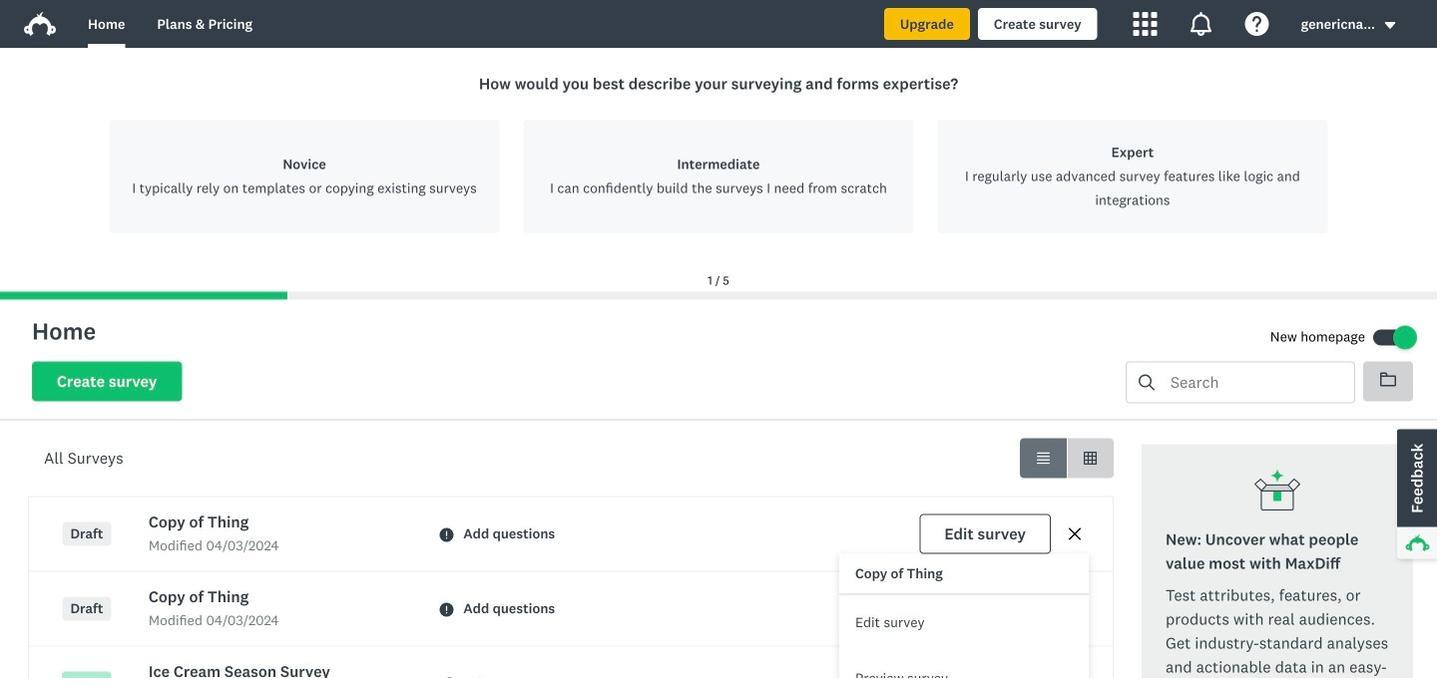 Task type: describe. For each thing, give the bounding box(es) containing it.
Search text field
[[1155, 363, 1355, 403]]

warning image
[[440, 603, 454, 617]]

warning image
[[440, 529, 454, 543]]

2 brand logo image from the top
[[24, 12, 56, 36]]



Task type: locate. For each thing, give the bounding box(es) containing it.
notification center icon image
[[1190, 12, 1214, 36]]

folders image
[[1381, 372, 1397, 388], [1381, 373, 1397, 387]]

dropdown arrow icon image
[[1384, 18, 1398, 32], [1385, 22, 1396, 29]]

1 brand logo image from the top
[[24, 8, 56, 40]]

brand logo image
[[24, 8, 56, 40], [24, 12, 56, 36]]

dialog
[[0, 48, 1438, 300]]

help icon image
[[1246, 12, 1270, 36]]

menu
[[840, 555, 1089, 679]]

max diff icon image
[[1254, 469, 1302, 517]]

group
[[1020, 439, 1114, 479]]

search image
[[1139, 375, 1155, 391], [1139, 375, 1155, 391]]

close menu image
[[1067, 527, 1083, 543], [1069, 529, 1081, 541]]

2 folders image from the top
[[1381, 373, 1397, 387]]

products icon image
[[1134, 12, 1158, 36], [1134, 12, 1158, 36]]

1 folders image from the top
[[1381, 372, 1397, 388]]



Task type: vqa. For each thing, say whether or not it's contained in the screenshot.
2nd the Brand logo
yes



